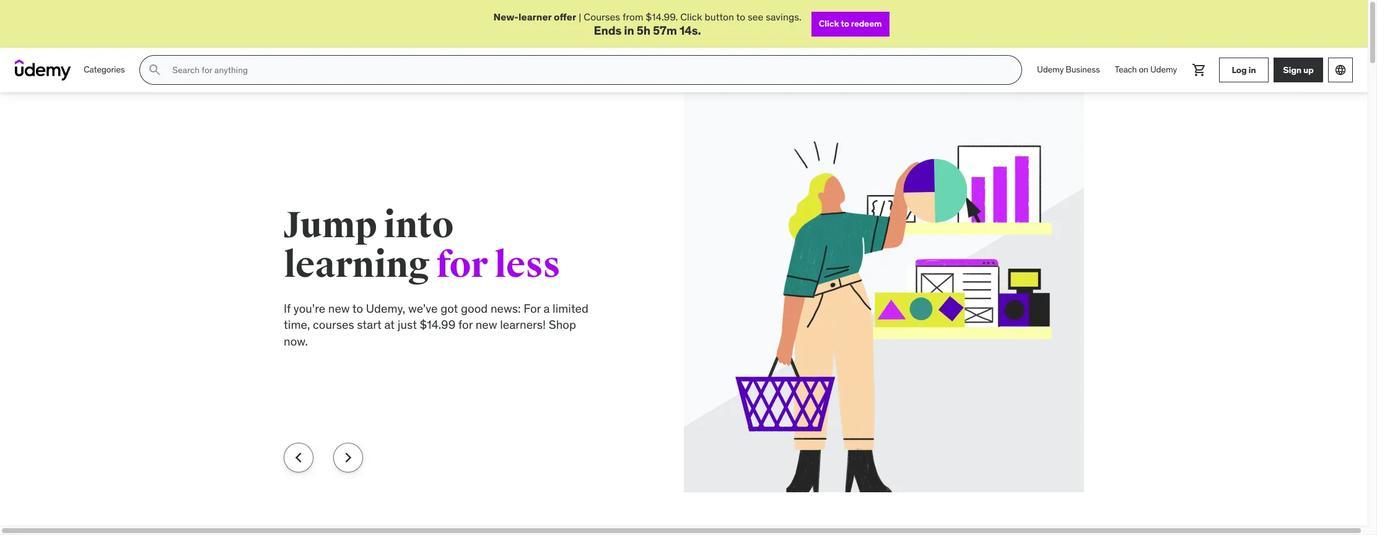 Task type: describe. For each thing, give the bounding box(es) containing it.
learner
[[519, 11, 552, 23]]

limited
[[553, 301, 589, 316]]

.
[[698, 23, 701, 38]]

new-
[[494, 11, 519, 23]]

to inside if you're new to udemy, we've got good news: for a limited time, courses start at just $14.99 for new learners! shop now.
[[353, 301, 363, 316]]

new-learner offer | courses from $14.99. click button to see savings. ends in 5h 57m 13s .
[[494, 11, 802, 38]]

shopping cart with 0 items image
[[1193, 63, 1207, 78]]

less
[[495, 243, 561, 288]]

shop
[[549, 318, 576, 332]]

got
[[441, 301, 458, 316]]

start
[[357, 318, 382, 332]]

udemy business
[[1038, 64, 1101, 75]]

redeem
[[851, 18, 882, 29]]

jump
[[284, 203, 377, 248]]

next image
[[338, 448, 358, 468]]

news:
[[491, 301, 521, 316]]

jump into learning
[[284, 203, 454, 288]]

$14.99.
[[646, 11, 678, 23]]

savings.
[[766, 11, 802, 23]]

5h 57m 13s
[[637, 23, 698, 38]]

into
[[384, 203, 454, 248]]

courses
[[584, 11, 621, 23]]

previous image
[[289, 448, 309, 468]]

at
[[385, 318, 395, 332]]

up
[[1304, 64, 1315, 75]]

learners!
[[500, 318, 546, 332]]

submit search image
[[148, 63, 163, 78]]

for inside if you're new to udemy, we've got good news: for a limited time, courses start at just $14.99 for new learners! shop now.
[[459, 318, 473, 332]]

if
[[284, 301, 291, 316]]

sign up
[[1284, 64, 1315, 75]]

business
[[1066, 64, 1101, 75]]

see
[[748, 11, 764, 23]]

sign up link
[[1274, 58, 1324, 83]]

|
[[579, 11, 582, 23]]

$14.99
[[420, 318, 456, 332]]

1 horizontal spatial new
[[476, 318, 497, 332]]

teach on udemy
[[1115, 64, 1178, 75]]

to inside click to redeem button
[[841, 18, 850, 29]]

udemy,
[[366, 301, 406, 316]]

now.
[[284, 334, 308, 349]]

time,
[[284, 318, 310, 332]]

good
[[461, 301, 488, 316]]

just
[[398, 318, 417, 332]]



Task type: vqa. For each thing, say whether or not it's contained in the screenshot.
Teach on Udemy
yes



Task type: locate. For each thing, give the bounding box(es) containing it.
in down from
[[624, 23, 635, 38]]

Search for anything text field
[[170, 60, 1007, 81]]

1 horizontal spatial to
[[737, 11, 746, 23]]

log
[[1233, 64, 1247, 75]]

new up courses
[[328, 301, 350, 316]]

teach
[[1115, 64, 1138, 75]]

0 horizontal spatial new
[[328, 301, 350, 316]]

0 vertical spatial new
[[328, 301, 350, 316]]

for less
[[437, 243, 561, 288]]

to left redeem
[[841, 18, 850, 29]]

1 vertical spatial for
[[459, 318, 473, 332]]

courses
[[313, 318, 354, 332]]

1 udemy from the left
[[1038, 64, 1064, 75]]

button
[[705, 11, 734, 23]]

choose a language image
[[1335, 64, 1348, 76]]

to left see
[[737, 11, 746, 23]]

click
[[681, 11, 703, 23], [819, 18, 839, 29]]

from
[[623, 11, 644, 23]]

1 vertical spatial new
[[476, 318, 497, 332]]

learning
[[284, 243, 430, 288]]

a
[[544, 301, 550, 316]]

udemy business link
[[1030, 55, 1108, 85]]

in inside log in link
[[1249, 64, 1257, 75]]

click up .
[[681, 11, 703, 23]]

offer
[[554, 11, 577, 23]]

0 horizontal spatial click
[[681, 11, 703, 23]]

if you're new to udemy, we've got good news: for a limited time, courses start at just $14.99 for new learners! shop now.
[[284, 301, 589, 349]]

2 udemy from the left
[[1151, 64, 1178, 75]]

sign
[[1284, 64, 1302, 75]]

click inside new-learner offer | courses from $14.99. click button to see savings. ends in 5h 57m 13s .
[[681, 11, 703, 23]]

click left redeem
[[819, 18, 839, 29]]

1 horizontal spatial click
[[819, 18, 839, 29]]

udemy inside "teach on udemy" link
[[1151, 64, 1178, 75]]

click to redeem button
[[812, 12, 890, 36]]

1 horizontal spatial udemy
[[1151, 64, 1178, 75]]

to
[[737, 11, 746, 23], [841, 18, 850, 29], [353, 301, 363, 316]]

new down the 'good'
[[476, 318, 497, 332]]

in inside new-learner offer | courses from $14.99. click button to see savings. ends in 5h 57m 13s .
[[624, 23, 635, 38]]

log in link
[[1220, 58, 1269, 83]]

click to redeem
[[819, 18, 882, 29]]

ends
[[594, 23, 622, 38]]

0 horizontal spatial udemy
[[1038, 64, 1064, 75]]

1 vertical spatial in
[[1249, 64, 1257, 75]]

categories button
[[76, 55, 132, 85]]

click inside click to redeem button
[[819, 18, 839, 29]]

teach on udemy link
[[1108, 55, 1185, 85]]

2 horizontal spatial to
[[841, 18, 850, 29]]

0 vertical spatial for
[[437, 243, 488, 288]]

udemy inside the "udemy business" link
[[1038, 64, 1064, 75]]

to inside new-learner offer | courses from $14.99. click button to see savings. ends in 5h 57m 13s .
[[737, 11, 746, 23]]

on
[[1140, 64, 1149, 75]]

0 vertical spatial in
[[624, 23, 635, 38]]

for
[[524, 301, 541, 316]]

for up the 'good'
[[437, 243, 488, 288]]

new
[[328, 301, 350, 316], [476, 318, 497, 332]]

we've
[[408, 301, 438, 316]]

in
[[624, 23, 635, 38], [1249, 64, 1257, 75]]

in right log
[[1249, 64, 1257, 75]]

log in
[[1233, 64, 1257, 75]]

for
[[437, 243, 488, 288], [459, 318, 473, 332]]

categories
[[84, 64, 125, 75]]

0 horizontal spatial in
[[624, 23, 635, 38]]

udemy right on
[[1151, 64, 1178, 75]]

1 horizontal spatial in
[[1249, 64, 1257, 75]]

udemy left business
[[1038, 64, 1064, 75]]

0 horizontal spatial to
[[353, 301, 363, 316]]

udemy image
[[15, 60, 71, 81]]

udemy
[[1038, 64, 1064, 75], [1151, 64, 1178, 75]]

to up 'start'
[[353, 301, 363, 316]]

you're
[[294, 301, 325, 316]]

for down the 'good'
[[459, 318, 473, 332]]



